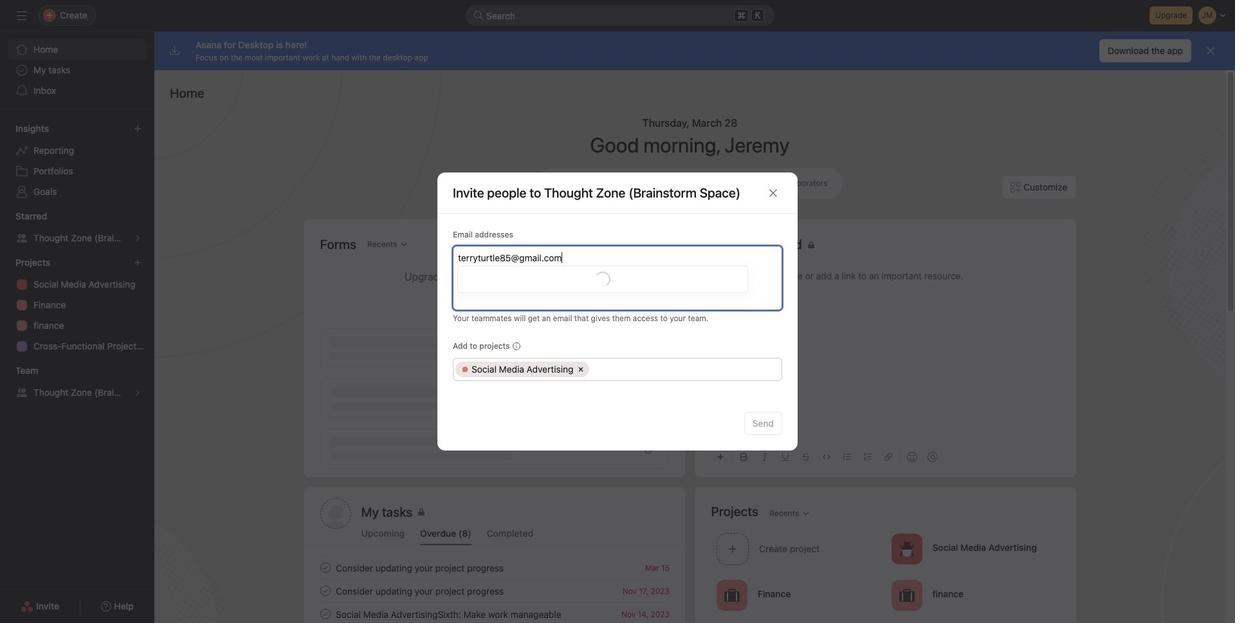 Task type: vqa. For each thing, say whether or not it's contained in the screenshot.
bug icon
yes



Task type: describe. For each thing, give the bounding box(es) containing it.
prominent image
[[474, 10, 484, 21]]

name@gmail.com, name@gmail.com, … text field
[[458, 250, 776, 265]]

add profile photo image
[[320, 498, 351, 529]]

1 briefcase image from the left
[[724, 587, 740, 603]]

mark complete image
[[318, 560, 333, 575]]

at mention image
[[928, 452, 938, 462]]

projects element
[[0, 251, 154, 359]]

numbered list image
[[864, 453, 872, 461]]

italics image
[[761, 453, 769, 461]]

global element
[[0, 32, 154, 109]]

link image
[[885, 453, 892, 461]]

2 briefcase image from the left
[[899, 587, 915, 603]]



Task type: locate. For each thing, give the bounding box(es) containing it.
None text field
[[594, 362, 776, 377]]

strikethrough image
[[802, 453, 810, 461]]

1 vertical spatial mark complete checkbox
[[318, 583, 333, 599]]

2 mark complete checkbox from the top
[[318, 583, 333, 599]]

hide sidebar image
[[17, 10, 27, 21]]

mark complete image for second mark complete checkbox from the top
[[318, 583, 333, 599]]

mark complete image down mark complete image
[[318, 606, 333, 622]]

insights element
[[0, 117, 154, 205]]

bulleted list image
[[843, 453, 851, 461]]

mark complete image up mark complete option
[[318, 583, 333, 599]]

dismiss image
[[1206, 46, 1216, 56]]

code image
[[823, 453, 831, 461]]

2 mark complete image from the top
[[318, 606, 333, 622]]

1 mark complete image from the top
[[318, 583, 333, 599]]

row
[[454, 359, 782, 380]]

1 mark complete checkbox from the top
[[318, 560, 333, 575]]

mark complete image
[[318, 583, 333, 599], [318, 606, 333, 622]]

underline image
[[782, 453, 789, 461]]

starred element
[[0, 205, 154, 251]]

toolbar
[[712, 442, 1060, 471]]

dialog
[[438, 172, 798, 451]]

bug image
[[899, 541, 915, 556]]

1 vertical spatial mark complete image
[[318, 606, 333, 622]]

more information image
[[513, 342, 520, 350]]

close this dialog image
[[769, 188, 779, 198]]

Mark complete checkbox
[[318, 606, 333, 622]]

0 vertical spatial mark complete checkbox
[[318, 560, 333, 575]]

0 horizontal spatial briefcase image
[[724, 587, 740, 603]]

briefcase image
[[724, 587, 740, 603], [899, 587, 915, 603]]

teams element
[[0, 359, 154, 405]]

Mark complete checkbox
[[318, 560, 333, 575], [318, 583, 333, 599]]

list item
[[712, 529, 886, 568], [305, 556, 685, 579], [305, 579, 685, 602], [305, 602, 685, 623]]

0 vertical spatial mark complete image
[[318, 583, 333, 599]]

cell
[[456, 362, 590, 377]]

1 horizontal spatial briefcase image
[[899, 587, 915, 603]]

bold image
[[741, 453, 748, 461]]

mark complete image for mark complete option
[[318, 606, 333, 622]]



